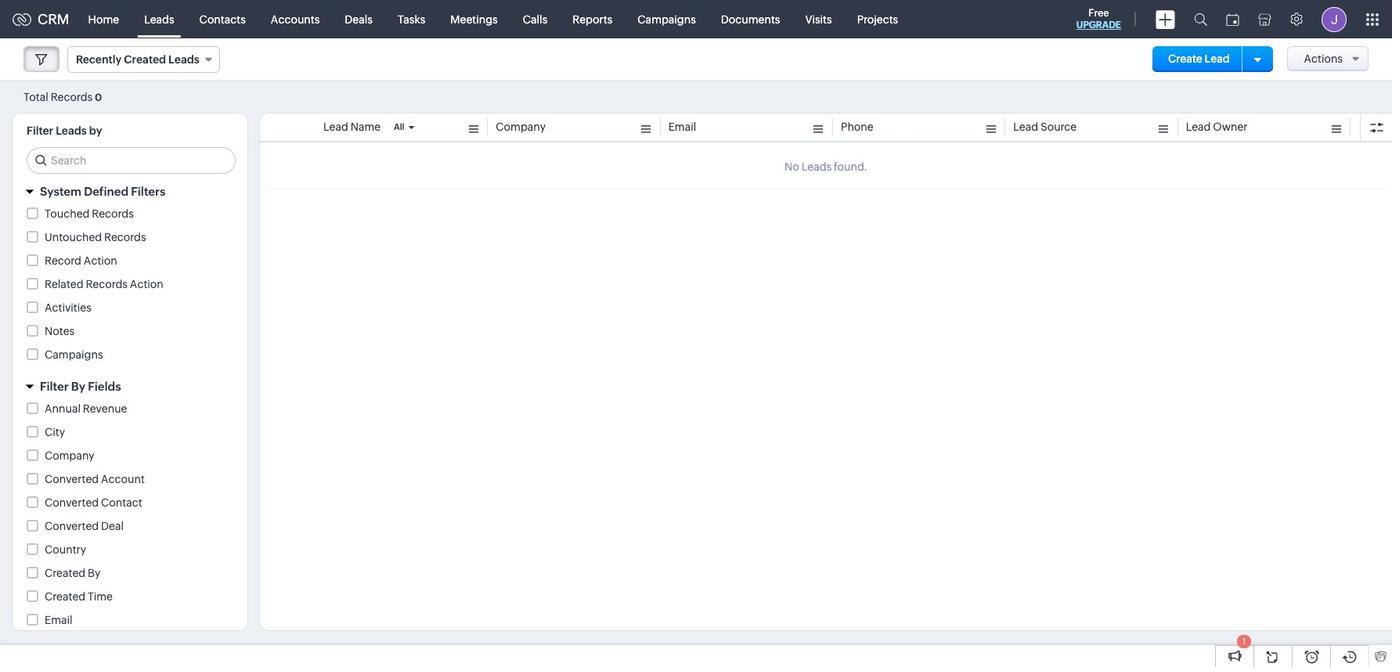 Task type: vqa. For each thing, say whether or not it's contained in the screenshot.
the Accounts link
yes



Task type: locate. For each thing, give the bounding box(es) containing it.
projects link
[[845, 0, 911, 38]]

0 vertical spatial action
[[84, 254, 117, 267]]

annual
[[45, 402, 81, 415]]

1 vertical spatial filter
[[40, 380, 69, 393]]

leads
[[144, 13, 174, 25], [168, 53, 199, 66], [56, 125, 87, 137]]

0 vertical spatial filter
[[27, 125, 53, 137]]

company
[[496, 121, 546, 133], [45, 449, 94, 462]]

Recently Created Leads field
[[67, 46, 220, 73]]

actions
[[1304, 52, 1343, 65]]

lead left source
[[1013, 121, 1038, 133]]

lead inside button
[[1205, 52, 1230, 65]]

leads link
[[132, 0, 187, 38]]

records left 0
[[51, 90, 93, 103]]

converted
[[45, 473, 99, 485], [45, 496, 99, 509], [45, 520, 99, 532]]

contact
[[101, 496, 142, 509]]

recently created leads
[[76, 53, 199, 66]]

total records 0
[[23, 90, 102, 103]]

converted for converted deal
[[45, 520, 99, 532]]

free
[[1089, 7, 1109, 19]]

all
[[394, 122, 405, 132]]

free upgrade
[[1077, 7, 1121, 31]]

by up annual revenue
[[71, 380, 85, 393]]

lead owner
[[1186, 121, 1248, 133]]

lead
[[1205, 52, 1230, 65], [323, 121, 348, 133], [1013, 121, 1038, 133], [1186, 121, 1211, 133]]

crm
[[38, 11, 69, 27]]

converted up converted contact
[[45, 473, 99, 485]]

contacts
[[199, 13, 246, 25]]

0 vertical spatial campaigns
[[638, 13, 696, 25]]

name
[[351, 121, 381, 133]]

reports
[[573, 13, 613, 25]]

meetings
[[450, 13, 498, 25]]

leads left by
[[56, 125, 87, 137]]

records down defined
[[92, 208, 134, 220]]

0 vertical spatial company
[[496, 121, 546, 133]]

account
[[101, 473, 145, 485]]

notes
[[45, 325, 75, 337]]

created down country
[[45, 567, 85, 579]]

visits link
[[793, 0, 845, 38]]

1 vertical spatial leads
[[168, 53, 199, 66]]

leads inside field
[[168, 53, 199, 66]]

tasks
[[398, 13, 425, 25]]

0 horizontal spatial by
[[71, 380, 85, 393]]

crm link
[[13, 11, 69, 27]]

by
[[89, 125, 102, 137]]

converted up country
[[45, 520, 99, 532]]

converted up "converted deal"
[[45, 496, 99, 509]]

by up time at the left of the page
[[88, 567, 100, 579]]

records down touched records
[[104, 231, 146, 244]]

created
[[124, 53, 166, 66], [45, 567, 85, 579], [45, 590, 85, 603]]

calls
[[523, 13, 548, 25]]

filter up annual
[[40, 380, 69, 393]]

records for touched
[[92, 208, 134, 220]]

records for total
[[51, 90, 93, 103]]

reports link
[[560, 0, 625, 38]]

records down the "record action"
[[86, 278, 128, 291]]

meetings link
[[438, 0, 510, 38]]

email
[[668, 121, 696, 133], [45, 614, 73, 626]]

0 horizontal spatial email
[[45, 614, 73, 626]]

1 horizontal spatial company
[[496, 121, 546, 133]]

home link
[[76, 0, 132, 38]]

0 horizontal spatial action
[[84, 254, 117, 267]]

action up related records action
[[84, 254, 117, 267]]

campaigns
[[638, 13, 696, 25], [45, 348, 103, 361]]

filter for filter leads by
[[27, 125, 53, 137]]

0 vertical spatial created
[[124, 53, 166, 66]]

phone
[[841, 121, 874, 133]]

0 vertical spatial by
[[71, 380, 85, 393]]

by inside dropdown button
[[71, 380, 85, 393]]

create menu image
[[1156, 10, 1175, 29]]

filter by fields button
[[13, 373, 247, 400]]

records for untouched
[[104, 231, 146, 244]]

campaigns right reports
[[638, 13, 696, 25]]

action
[[84, 254, 117, 267], [130, 278, 163, 291]]

filter down total at the left top
[[27, 125, 53, 137]]

3 converted from the top
[[45, 520, 99, 532]]

lead for lead source
[[1013, 121, 1038, 133]]

filter inside dropdown button
[[40, 380, 69, 393]]

1 vertical spatial converted
[[45, 496, 99, 509]]

records for related
[[86, 278, 128, 291]]

leads down leads link at the left top of page
[[168, 53, 199, 66]]

record action
[[45, 254, 117, 267]]

create menu element
[[1146, 0, 1185, 38]]

2 vertical spatial created
[[45, 590, 85, 603]]

2 vertical spatial converted
[[45, 520, 99, 532]]

campaigns down 'notes'
[[45, 348, 103, 361]]

1 vertical spatial created
[[45, 567, 85, 579]]

created down created by on the left
[[45, 590, 85, 603]]

lead right create
[[1205, 52, 1230, 65]]

lead left name
[[323, 121, 348, 133]]

records
[[51, 90, 93, 103], [92, 208, 134, 220], [104, 231, 146, 244], [86, 278, 128, 291]]

lead for lead owner
[[1186, 121, 1211, 133]]

1 vertical spatial by
[[88, 567, 100, 579]]

action down untouched records
[[130, 278, 163, 291]]

lead name
[[323, 121, 381, 133]]

system
[[40, 185, 81, 198]]

defined
[[84, 185, 128, 198]]

country
[[45, 543, 86, 556]]

recently
[[76, 53, 122, 66]]

created down leads link at the left top of page
[[124, 53, 166, 66]]

0 horizontal spatial company
[[45, 449, 94, 462]]

1 vertical spatial action
[[130, 278, 163, 291]]

leads up recently created leads field
[[144, 13, 174, 25]]

deals
[[345, 13, 373, 25]]

filters
[[131, 185, 165, 198]]

created by
[[45, 567, 100, 579]]

created for created time
[[45, 590, 85, 603]]

2 converted from the top
[[45, 496, 99, 509]]

1 horizontal spatial campaigns
[[638, 13, 696, 25]]

search element
[[1185, 0, 1217, 38]]

1 converted from the top
[[45, 473, 99, 485]]

filter
[[27, 125, 53, 137], [40, 380, 69, 393]]

0 vertical spatial converted
[[45, 473, 99, 485]]

by
[[71, 380, 85, 393], [88, 567, 100, 579]]

1 vertical spatial campaigns
[[45, 348, 103, 361]]

accounts link
[[258, 0, 332, 38]]

1 vertical spatial company
[[45, 449, 94, 462]]

time
[[88, 590, 113, 603]]

lead left owner
[[1186, 121, 1211, 133]]

source
[[1041, 121, 1077, 133]]

filter by fields
[[40, 380, 121, 393]]

search image
[[1194, 13, 1207, 26]]

visits
[[805, 13, 832, 25]]

1 horizontal spatial by
[[88, 567, 100, 579]]

1 vertical spatial email
[[45, 614, 73, 626]]

0 vertical spatial email
[[668, 121, 696, 133]]

calendar image
[[1226, 13, 1240, 25]]

profile element
[[1312, 0, 1356, 38]]



Task type: describe. For each thing, give the bounding box(es) containing it.
system defined filters button
[[13, 178, 247, 205]]

touched records
[[45, 208, 134, 220]]

untouched
[[45, 231, 102, 244]]

0
[[95, 91, 102, 103]]

converted for converted account
[[45, 473, 99, 485]]

documents
[[721, 13, 780, 25]]

projects
[[857, 13, 898, 25]]

0 vertical spatial leads
[[144, 13, 174, 25]]

by for created
[[88, 567, 100, 579]]

create lead
[[1168, 52, 1230, 65]]

deal
[[101, 520, 124, 532]]

home
[[88, 13, 119, 25]]

tasks link
[[385, 0, 438, 38]]

2 vertical spatial leads
[[56, 125, 87, 137]]

accounts
[[271, 13, 320, 25]]

campaigns link
[[625, 0, 709, 38]]

total
[[23, 90, 48, 103]]

by for filter
[[71, 380, 85, 393]]

activities
[[45, 301, 91, 314]]

created inside recently created leads field
[[124, 53, 166, 66]]

related
[[45, 278, 83, 291]]

converted for converted contact
[[45, 496, 99, 509]]

converted deal
[[45, 520, 124, 532]]

contacts link
[[187, 0, 258, 38]]

annual revenue
[[45, 402, 127, 415]]

campaigns inside campaigns link
[[638, 13, 696, 25]]

create
[[1168, 52, 1203, 65]]

owner
[[1213, 121, 1248, 133]]

fields
[[88, 380, 121, 393]]

system defined filters
[[40, 185, 165, 198]]

filter leads by
[[27, 125, 102, 137]]

lead source
[[1013, 121, 1077, 133]]

untouched records
[[45, 231, 146, 244]]

lead for lead name
[[323, 121, 348, 133]]

filter for filter by fields
[[40, 380, 69, 393]]

touched
[[45, 208, 90, 220]]

0 horizontal spatial campaigns
[[45, 348, 103, 361]]

profile image
[[1322, 7, 1347, 32]]

city
[[45, 426, 65, 438]]

revenue
[[83, 402, 127, 415]]

created for created by
[[45, 567, 85, 579]]

calls link
[[510, 0, 560, 38]]

deals link
[[332, 0, 385, 38]]

1
[[1242, 637, 1246, 646]]

record
[[45, 254, 81, 267]]

created time
[[45, 590, 113, 603]]

create lead button
[[1153, 46, 1246, 72]]

converted contact
[[45, 496, 142, 509]]

upgrade
[[1077, 20, 1121, 31]]

Search text field
[[27, 148, 235, 173]]

1 horizontal spatial email
[[668, 121, 696, 133]]

1 horizontal spatial action
[[130, 278, 163, 291]]

related records action
[[45, 278, 163, 291]]

logo image
[[13, 13, 31, 25]]

documents link
[[709, 0, 793, 38]]

converted account
[[45, 473, 145, 485]]



